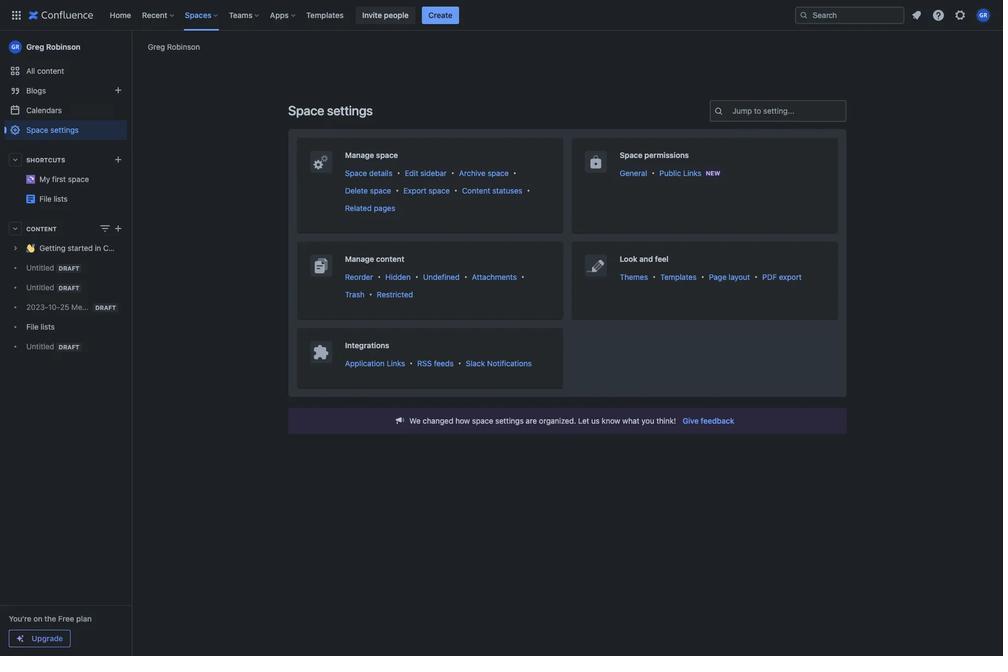 Task type: vqa. For each thing, say whether or not it's contained in the screenshot.
Panel success icon at the top of the page
no



Task type: locate. For each thing, give the bounding box(es) containing it.
change view image
[[99, 222, 112, 235]]

1 untitled draft from the top
[[26, 263, 79, 273]]

1 horizontal spatial templates
[[661, 273, 697, 282]]

3 untitled from the top
[[26, 342, 54, 351]]

greg inside space element
[[26, 42, 44, 51]]

restricted
[[377, 290, 413, 300]]

greg
[[148, 42, 165, 51], [26, 42, 44, 51]]

2 manage from the top
[[345, 255, 374, 264]]

1 vertical spatial links
[[387, 359, 405, 369]]

1 horizontal spatial content
[[376, 255, 404, 264]]

we
[[409, 417, 421, 426]]

robinson up 'all content' link at left
[[46, 42, 80, 51]]

0 vertical spatial links
[[683, 169, 702, 178]]

robinson
[[167, 42, 200, 51], [46, 42, 80, 51]]

settings down calendars link
[[50, 125, 79, 135]]

create
[[428, 10, 453, 19]]

content up getting
[[26, 225, 57, 232]]

templates right apps popup button
[[306, 10, 344, 19]]

confluence image
[[28, 8, 93, 22], [28, 8, 93, 22]]

integrations
[[345, 341, 389, 350]]

application links
[[345, 359, 405, 369]]

my first space link down shortcuts dropdown button
[[39, 175, 89, 184]]

public links new
[[660, 169, 721, 178]]

greg robinson link down the recent dropdown button
[[148, 41, 200, 52]]

templates for leftmost templates link
[[306, 10, 344, 19]]

0 horizontal spatial links
[[387, 359, 405, 369]]

1 vertical spatial untitled draft
[[26, 283, 79, 292]]

1 vertical spatial content
[[376, 255, 404, 264]]

slack notifications link
[[466, 359, 532, 369]]

untitled down 2023-
[[26, 342, 54, 351]]

feel
[[655, 255, 669, 264]]

2 vertical spatial untitled
[[26, 342, 54, 351]]

jump
[[733, 106, 752, 115]]

tree containing getting started in confluence
[[4, 239, 144, 357]]

my first space
[[127, 170, 177, 180], [39, 175, 89, 184]]

teams
[[229, 10, 253, 19]]

templates for the rightmost templates link
[[661, 273, 697, 282]]

greg robinson link up 'all content' link at left
[[4, 36, 127, 58]]

1 vertical spatial untitled
[[26, 283, 54, 292]]

0 horizontal spatial space settings
[[26, 125, 79, 135]]

started
[[68, 244, 93, 253]]

manage up the space details
[[345, 151, 374, 160]]

pdf
[[763, 273, 777, 282]]

1 vertical spatial content
[[26, 225, 57, 232]]

notes
[[102, 303, 122, 312]]

home link
[[106, 6, 134, 24]]

draft up 25
[[59, 285, 79, 292]]

templates link right apps popup button
[[303, 6, 347, 24]]

1 manage from the top
[[345, 151, 374, 160]]

file inside tree
[[26, 323, 39, 332]]

related pages link
[[345, 204, 395, 213]]

draft down getting started in confluence link
[[59, 265, 79, 272]]

calendars
[[26, 106, 62, 115]]

2 horizontal spatial settings
[[495, 417, 524, 426]]

space element
[[0, 31, 177, 657]]

untitled down getting
[[26, 263, 54, 273]]

0 vertical spatial manage
[[345, 151, 374, 160]]

file lists
[[127, 190, 155, 199], [39, 194, 68, 204], [26, 323, 55, 332]]

draft right 25
[[95, 304, 116, 311]]

1 vertical spatial templates
[[661, 273, 697, 282]]

templates link
[[303, 6, 347, 24], [661, 273, 697, 282]]

content
[[37, 66, 64, 76], [376, 255, 404, 264]]

we changed how space settings are organized. let us know what you think!
[[409, 417, 676, 426]]

2023-10-25 meeting notes
[[26, 303, 122, 312]]

0 horizontal spatial greg
[[26, 42, 44, 51]]

settings
[[327, 103, 373, 118], [50, 125, 79, 135], [495, 417, 524, 426]]

greg robinson down the recent dropdown button
[[148, 42, 200, 51]]

greg right the collapse sidebar icon
[[148, 42, 165, 51]]

public
[[660, 169, 681, 178]]

templates inside global element
[[306, 10, 344, 19]]

give feedback
[[683, 417, 735, 426]]

create link
[[422, 6, 459, 24]]

templates down feel at the top
[[661, 273, 697, 282]]

collapse sidebar image
[[119, 36, 143, 58]]

untitled draft down getting
[[26, 263, 79, 273]]

0 vertical spatial templates
[[306, 10, 344, 19]]

are
[[526, 417, 537, 426]]

lists
[[141, 190, 155, 199], [54, 194, 68, 204], [41, 323, 55, 332]]

file lists link
[[4, 189, 155, 209], [39, 194, 68, 204], [4, 317, 127, 337]]

space settings
[[288, 103, 373, 118], [26, 125, 79, 135]]

general link
[[620, 169, 647, 178]]

0 horizontal spatial content
[[26, 225, 57, 232]]

slack notifications
[[466, 359, 532, 369]]

feedback
[[701, 417, 735, 426]]

pdf export link
[[763, 273, 802, 282]]

getting
[[39, 244, 66, 253]]

you're on the free plan
[[9, 615, 92, 624]]

manage up 'reorder' link
[[345, 255, 374, 264]]

tree
[[4, 239, 144, 357]]

banner containing home
[[0, 0, 1003, 31]]

create a page image
[[112, 222, 125, 235]]

changed
[[423, 417, 453, 426]]

first
[[140, 170, 154, 180], [52, 175, 66, 184]]

archive space
[[459, 169, 509, 178]]

2 untitled from the top
[[26, 283, 54, 292]]

content button
[[4, 219, 127, 239]]

links left rss
[[387, 359, 405, 369]]

getting started in confluence link
[[4, 239, 144, 258]]

content
[[462, 186, 490, 196], [26, 225, 57, 232]]

1 vertical spatial space settings
[[26, 125, 79, 135]]

2 vertical spatial untitled draft
[[26, 342, 79, 351]]

file lists image
[[26, 195, 35, 204]]

settings icon image
[[954, 8, 967, 22]]

links for application
[[387, 359, 405, 369]]

0 vertical spatial templates link
[[303, 6, 347, 24]]

content right all
[[37, 66, 64, 76]]

1 horizontal spatial settings
[[327, 103, 373, 118]]

1 horizontal spatial space settings
[[288, 103, 373, 118]]

space inside space settings link
[[26, 125, 48, 135]]

1 vertical spatial manage
[[345, 255, 374, 264]]

content for content
[[26, 225, 57, 232]]

content for manage content
[[376, 255, 404, 264]]

0 horizontal spatial robinson
[[46, 42, 80, 51]]

untitled up 2023-
[[26, 283, 54, 292]]

trash
[[345, 290, 365, 300]]

shortcuts button
[[4, 150, 127, 170]]

0 vertical spatial untitled draft
[[26, 263, 79, 273]]

settings inside space element
[[50, 125, 79, 135]]

Search field
[[795, 6, 905, 24]]

export space link
[[404, 186, 450, 196]]

1 horizontal spatial templates link
[[661, 273, 697, 282]]

and
[[639, 255, 653, 264]]

application links link
[[345, 359, 405, 369]]

create a blog image
[[112, 84, 125, 97]]

settings left are
[[495, 417, 524, 426]]

in
[[95, 244, 101, 253]]

trash link
[[345, 290, 365, 300]]

untitled draft
[[26, 263, 79, 273], [26, 283, 79, 292], [26, 342, 79, 351]]

give
[[683, 417, 699, 426]]

add shortcut image
[[112, 153, 125, 166]]

banner
[[0, 0, 1003, 31]]

1 horizontal spatial links
[[683, 169, 702, 178]]

greg robinson up 'all content'
[[26, 42, 80, 51]]

content statuses
[[462, 186, 522, 196]]

file for file lists link over content 'dropdown button'
[[127, 190, 139, 199]]

0 vertical spatial content
[[462, 186, 490, 196]]

templates link down feel at the top
[[661, 273, 697, 282]]

invite people
[[362, 10, 409, 19]]

to
[[754, 106, 761, 115]]

export
[[404, 186, 427, 196]]

file lists link down 25
[[4, 317, 127, 337]]

search image
[[800, 11, 808, 19]]

spaces
[[185, 10, 211, 19]]

1 vertical spatial settings
[[50, 125, 79, 135]]

lists for file lists link over content 'dropdown button'
[[141, 190, 155, 199]]

know
[[602, 417, 620, 426]]

reorder link
[[345, 273, 373, 282]]

rss feeds
[[417, 359, 454, 369]]

1 vertical spatial templates link
[[661, 273, 697, 282]]

0 horizontal spatial greg robinson link
[[4, 36, 127, 58]]

content up hidden
[[376, 255, 404, 264]]

content inside 'dropdown button'
[[26, 225, 57, 232]]

space
[[376, 151, 398, 160], [488, 169, 509, 178], [156, 170, 177, 180], [68, 175, 89, 184], [370, 186, 391, 196], [429, 186, 450, 196], [472, 417, 493, 426]]

my first space link down add shortcut icon in the left of the page
[[4, 170, 177, 189]]

settings up "manage space"
[[327, 103, 373, 118]]

Search settings text field
[[733, 106, 735, 117]]

archive space link
[[459, 169, 509, 178]]

page layout
[[709, 273, 750, 282]]

all
[[26, 66, 35, 76]]

all content
[[26, 66, 64, 76]]

links left "new" on the top right of page
[[683, 169, 702, 178]]

untitled draft up 10-
[[26, 283, 79, 292]]

jump to setting...
[[733, 106, 795, 115]]

content inside 'all content' link
[[37, 66, 64, 76]]

undefined link
[[423, 273, 460, 282]]

1 horizontal spatial content
[[462, 186, 490, 196]]

invite
[[362, 10, 382, 19]]

help icon image
[[932, 8, 945, 22]]

0 horizontal spatial settings
[[50, 125, 79, 135]]

0 horizontal spatial greg robinson
[[26, 42, 80, 51]]

look and feel
[[620, 255, 669, 264]]

1 horizontal spatial robinson
[[167, 42, 200, 51]]

0 vertical spatial untitled
[[26, 263, 54, 273]]

0 vertical spatial content
[[37, 66, 64, 76]]

blogs
[[26, 86, 46, 95]]

greg up all
[[26, 42, 44, 51]]

hidden
[[385, 273, 411, 282]]

2 horizontal spatial file
[[127, 190, 139, 199]]

robinson down spaces
[[167, 42, 200, 51]]

0 horizontal spatial file
[[26, 323, 39, 332]]

content down archive
[[462, 186, 490, 196]]

robinson inside space element
[[46, 42, 80, 51]]

2 vertical spatial settings
[[495, 417, 524, 426]]

1 horizontal spatial file
[[39, 194, 52, 204]]

0 horizontal spatial templates
[[306, 10, 344, 19]]

content for all content
[[37, 66, 64, 76]]

premium image
[[16, 635, 25, 644]]

untitled draft down 10-
[[26, 342, 79, 351]]

export
[[779, 273, 802, 282]]

0 horizontal spatial content
[[37, 66, 64, 76]]



Task type: describe. For each thing, give the bounding box(es) containing it.
pages
[[374, 204, 395, 213]]

you're
[[9, 615, 31, 624]]

apps
[[270, 10, 289, 19]]

2 untitled draft from the top
[[26, 283, 79, 292]]

0 horizontal spatial my
[[39, 175, 50, 184]]

links for public
[[683, 169, 702, 178]]

space details link
[[345, 169, 393, 178]]

lists inside tree
[[41, 323, 55, 332]]

page layout link
[[709, 273, 750, 282]]

delete space
[[345, 186, 391, 196]]

greg robinson inside space element
[[26, 42, 80, 51]]

content for content statuses
[[462, 186, 490, 196]]

1 horizontal spatial greg robinson
[[148, 42, 200, 51]]

0 horizontal spatial first
[[52, 175, 66, 184]]

let
[[578, 417, 589, 426]]

1 horizontal spatial greg robinson link
[[148, 41, 200, 52]]

public links link
[[660, 169, 702, 178]]

0 vertical spatial space settings
[[288, 103, 373, 118]]

space settings link
[[4, 120, 127, 140]]

related
[[345, 204, 372, 213]]

global element
[[7, 0, 793, 30]]

reorder
[[345, 273, 373, 282]]

give feedback button
[[676, 413, 741, 430]]

spaces button
[[182, 6, 222, 24]]

edit
[[405, 169, 419, 178]]

25
[[60, 303, 69, 312]]

home
[[110, 10, 131, 19]]

0 vertical spatial settings
[[327, 103, 373, 118]]

file lists for file lists link over content 'dropdown button'
[[127, 190, 155, 199]]

new
[[706, 170, 721, 177]]

blogs link
[[4, 81, 127, 101]]

details
[[369, 169, 393, 178]]

edit sidebar link
[[405, 169, 447, 178]]

look
[[620, 255, 638, 264]]

archive
[[459, 169, 486, 178]]

the
[[44, 615, 56, 624]]

us
[[591, 417, 600, 426]]

delete
[[345, 186, 368, 196]]

space details
[[345, 169, 393, 178]]

rss
[[417, 359, 432, 369]]

file lists for file lists link on the right of file lists image
[[39, 194, 68, 204]]

notification icon image
[[910, 8, 923, 22]]

manage for manage space
[[345, 151, 374, 160]]

upgrade
[[32, 634, 63, 644]]

general
[[620, 169, 647, 178]]

you
[[642, 417, 655, 426]]

content statuses link
[[462, 186, 522, 196]]

upgrade button
[[9, 631, 70, 648]]

1 horizontal spatial first
[[140, 170, 154, 180]]

space settings inside space element
[[26, 125, 79, 135]]

pdf export
[[763, 273, 802, 282]]

0 horizontal spatial my first space
[[39, 175, 89, 184]]

plan
[[76, 615, 92, 624]]

draft down 25
[[59, 344, 79, 351]]

undefined
[[423, 273, 460, 282]]

file lists link right file lists image
[[39, 194, 68, 204]]

hidden link
[[385, 273, 411, 282]]

notifications
[[487, 359, 532, 369]]

apps button
[[267, 6, 300, 24]]

themes link
[[620, 273, 648, 282]]

how
[[456, 417, 470, 426]]

application
[[345, 359, 385, 369]]

attachments
[[472, 273, 517, 282]]

recent
[[142, 10, 167, 19]]

feeds
[[434, 359, 454, 369]]

organized.
[[539, 417, 576, 426]]

shortcuts
[[26, 156, 65, 163]]

slack
[[466, 359, 485, 369]]

3 untitled draft from the top
[[26, 342, 79, 351]]

meeting
[[71, 303, 100, 312]]

1 horizontal spatial my first space
[[127, 170, 177, 180]]

lists for file lists link on the right of file lists image
[[54, 194, 68, 204]]

on
[[33, 615, 42, 624]]

teams button
[[226, 6, 264, 24]]

space permissions
[[620, 151, 689, 160]]

1 horizontal spatial greg
[[148, 42, 165, 51]]

tree inside space element
[[4, 239, 144, 357]]

manage for manage content
[[345, 255, 374, 264]]

setting...
[[764, 106, 795, 115]]

invite people button
[[356, 6, 415, 24]]

attachments link
[[472, 273, 517, 282]]

delete space link
[[345, 186, 391, 196]]

statuses
[[492, 186, 522, 196]]

sidebar
[[421, 169, 447, 178]]

getting started in confluence
[[39, 244, 144, 253]]

recent button
[[139, 6, 178, 24]]

appswitcher icon image
[[10, 8, 23, 22]]

1 horizontal spatial my
[[127, 170, 138, 180]]

file for file lists link on the right of file lists image
[[39, 194, 52, 204]]

related pages
[[345, 204, 395, 213]]

think!
[[657, 417, 676, 426]]

1 untitled from the top
[[26, 263, 54, 273]]

manage space
[[345, 151, 398, 160]]

confluence
[[103, 244, 144, 253]]

what
[[623, 417, 640, 426]]

greg robinson link inside space element
[[4, 36, 127, 58]]

0 horizontal spatial templates link
[[303, 6, 347, 24]]

file lists link up content 'dropdown button'
[[4, 189, 155, 209]]

page
[[709, 273, 727, 282]]

2023-
[[26, 303, 48, 312]]



